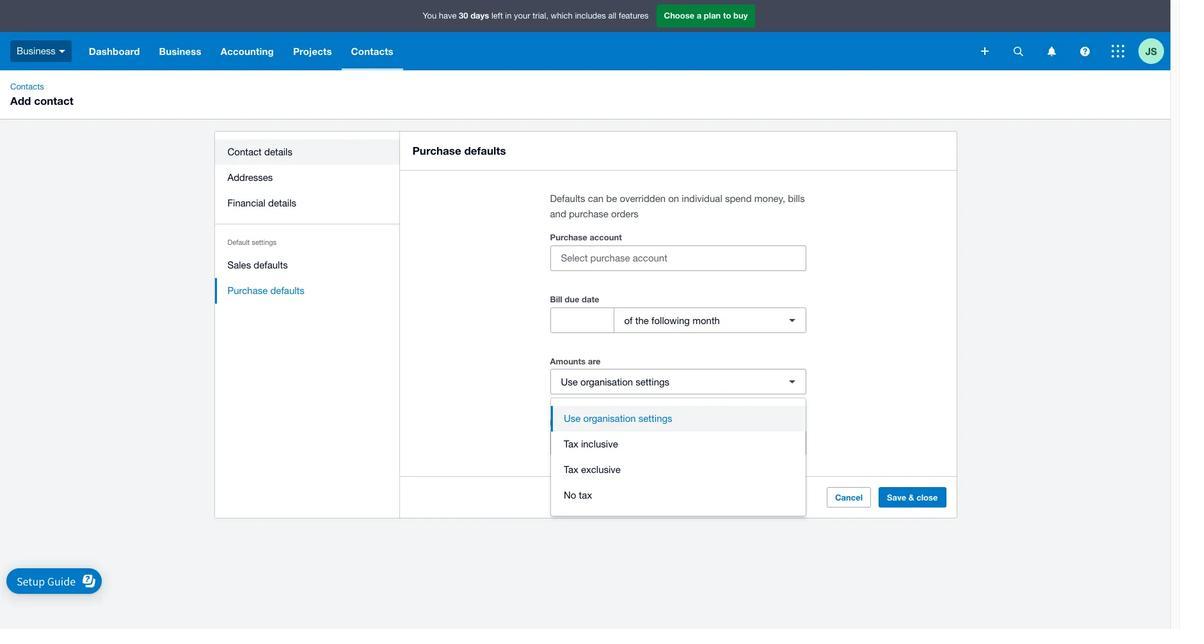 Task type: vqa. For each thing, say whether or not it's contained in the screenshot.
Xero
no



Task type: locate. For each thing, give the bounding box(es) containing it.
0 vertical spatial tax
[[564, 439, 579, 450]]

account
[[590, 232, 622, 243]]

1 use organisation settings button from the top
[[550, 369, 806, 395]]

features
[[619, 11, 649, 21]]

contacts up add
[[10, 82, 44, 92]]

use organisation settings up exclusive
[[561, 438, 670, 449]]

0 vertical spatial details
[[264, 147, 292, 157]]

use organisation settings down are
[[561, 377, 670, 388]]

use down purchase tax
[[561, 438, 578, 449]]

overridden
[[620, 193, 666, 204]]

save & close
[[887, 493, 938, 503]]

tax down purchase tax
[[564, 439, 579, 450]]

svg image
[[1112, 45, 1125, 58], [1014, 46, 1023, 56], [1048, 46, 1056, 56], [1080, 46, 1090, 56], [981, 47, 989, 55]]

no tax button
[[551, 483, 806, 509]]

banner containing js
[[0, 0, 1171, 70]]

use down amounts
[[561, 377, 578, 388]]

tax inside button
[[564, 465, 579, 476]]

0 horizontal spatial business
[[17, 45, 56, 56]]

a
[[697, 10, 702, 21]]

contact
[[34, 94, 74, 108]]

0 vertical spatial use organisation settings button
[[550, 369, 806, 395]]

2 use organisation settings button from the top
[[550, 431, 806, 456]]

amounts are
[[550, 357, 601, 367]]

sales defaults
[[228, 260, 288, 271]]

0 vertical spatial purchase defaults
[[413, 144, 506, 157]]

0 vertical spatial use
[[561, 377, 578, 388]]

1 vertical spatial organisation
[[584, 414, 636, 424]]

tax for purchase tax
[[590, 418, 602, 428]]

use organisation settings inside use organisation settings button
[[564, 414, 673, 424]]

settings
[[252, 239, 277, 246], [636, 377, 670, 388], [639, 414, 673, 424], [636, 438, 670, 449]]

can
[[588, 193, 604, 204]]

tax inclusive
[[564, 439, 618, 450]]

navigation containing dashboard
[[79, 32, 972, 70]]

spend
[[725, 193, 752, 204]]

use organisation settings for are
[[561, 377, 670, 388]]

bill due date group
[[550, 308, 806, 334]]

Purchase account field
[[551, 246, 806, 271]]

none number field inside bill due date group
[[551, 309, 614, 333]]

tax up inclusive
[[590, 418, 602, 428]]

0 horizontal spatial purchase defaults
[[228, 286, 305, 296]]

navigation
[[79, 32, 972, 70]]

contacts right projects dropdown button at the top of page
[[351, 45, 394, 57]]

0 vertical spatial tax
[[590, 418, 602, 428]]

2 vertical spatial defaults
[[270, 286, 305, 296]]

use for amounts
[[561, 377, 578, 388]]

details right contact
[[264, 147, 292, 157]]

details down addresses button
[[268, 198, 296, 209]]

add
[[10, 94, 31, 108]]

projects button
[[284, 32, 342, 70]]

tax inside "button"
[[564, 439, 579, 450]]

use organisation settings up inclusive
[[564, 414, 673, 424]]

1 vertical spatial contacts
[[10, 82, 44, 92]]

1 vertical spatial details
[[268, 198, 296, 209]]

2 vertical spatial use
[[561, 438, 578, 449]]

following
[[652, 315, 690, 326]]

js button
[[1139, 32, 1171, 70]]

tax
[[564, 439, 579, 450], [564, 465, 579, 476]]

1 vertical spatial defaults
[[254, 260, 288, 271]]

cancel
[[835, 493, 863, 503]]

1 vertical spatial use
[[564, 414, 581, 424]]

defaults for sales defaults button
[[254, 260, 288, 271]]

business
[[17, 45, 56, 56], [159, 45, 201, 57]]

bills
[[788, 193, 805, 204]]

0 horizontal spatial contacts
[[10, 82, 44, 92]]

1 horizontal spatial purchase defaults
[[413, 144, 506, 157]]

use up tax inclusive
[[564, 414, 581, 424]]

purchase inside button
[[228, 286, 268, 296]]

due
[[565, 294, 580, 305]]

default settings
[[228, 239, 277, 246]]

and
[[550, 209, 566, 220]]

contact
[[228, 147, 262, 157]]

navigation inside banner
[[79, 32, 972, 70]]

dashboard
[[89, 45, 140, 57]]

contact details button
[[215, 140, 400, 165]]

None number field
[[551, 309, 614, 333]]

2 vertical spatial use organisation settings
[[561, 438, 670, 449]]

details
[[264, 147, 292, 157], [268, 198, 296, 209]]

1 horizontal spatial contacts
[[351, 45, 394, 57]]

menu
[[215, 132, 400, 312]]

are
[[588, 357, 601, 367]]

left
[[492, 11, 503, 21]]

organisation
[[581, 377, 633, 388], [584, 414, 636, 424], [581, 438, 633, 449]]

1 vertical spatial tax
[[564, 465, 579, 476]]

tax inside button
[[579, 490, 592, 501]]

tax for tax inclusive
[[564, 439, 579, 450]]

use organisation settings button up tax exclusive button
[[550, 431, 806, 456]]

accounting button
[[211, 32, 284, 70]]

0 vertical spatial defaults
[[464, 144, 506, 157]]

no
[[564, 490, 576, 501]]

2 vertical spatial organisation
[[581, 438, 633, 449]]

purchase defaults
[[413, 144, 506, 157], [228, 286, 305, 296]]

contacts
[[351, 45, 394, 57], [10, 82, 44, 92]]

exclusive
[[581, 465, 621, 476]]

0 vertical spatial contacts
[[351, 45, 394, 57]]

group
[[551, 399, 806, 517]]

0 vertical spatial organisation
[[581, 377, 633, 388]]

1 tax from the top
[[564, 439, 579, 450]]

settings inside button
[[639, 414, 673, 424]]

tax
[[590, 418, 602, 428], [579, 490, 592, 501]]

individual
[[682, 193, 723, 204]]

tax inclusive button
[[551, 432, 806, 458]]

banner
[[0, 0, 1171, 70]]

defaults
[[464, 144, 506, 157], [254, 260, 288, 271], [270, 286, 305, 296]]

save & close button
[[879, 488, 946, 508]]

settings up tax inclusive "button"
[[639, 414, 673, 424]]

1 vertical spatial purchase defaults
[[228, 286, 305, 296]]

1 vertical spatial use organisation settings
[[564, 414, 673, 424]]

2 tax from the top
[[564, 465, 579, 476]]

be
[[606, 193, 617, 204]]

organisation for purchase tax
[[581, 438, 633, 449]]

settings up sales defaults
[[252, 239, 277, 246]]

1 vertical spatial use organisation settings button
[[550, 431, 806, 456]]

list box
[[551, 399, 806, 517]]

defaults can be overridden on individual spend money, bills and purchase orders
[[550, 193, 805, 220]]

organisation up exclusive
[[581, 438, 633, 449]]

organisation up inclusive
[[584, 414, 636, 424]]

use organisation settings button
[[550, 369, 806, 395], [550, 431, 806, 456]]

1 horizontal spatial business
[[159, 45, 201, 57]]

settings up use organisation settings button
[[636, 377, 670, 388]]

have
[[439, 11, 457, 21]]

date
[[582, 294, 600, 305]]

tax right no
[[579, 490, 592, 501]]

contacts button
[[342, 32, 403, 70]]

defaults for purchase defaults button
[[270, 286, 305, 296]]

contacts inside contacts add contact
[[10, 82, 44, 92]]

1 vertical spatial tax
[[579, 490, 592, 501]]

accounting
[[221, 45, 274, 57]]

trial,
[[533, 11, 549, 21]]

&
[[909, 493, 915, 503]]

use
[[561, 377, 578, 388], [564, 414, 581, 424], [561, 438, 578, 449]]

tax up no
[[564, 465, 579, 476]]

contacts inside "dropdown button"
[[351, 45, 394, 57]]

use organisation settings button up use organisation settings button
[[550, 369, 806, 395]]

0 vertical spatial use organisation settings
[[561, 377, 670, 388]]

use organisation settings
[[561, 377, 670, 388], [564, 414, 673, 424], [561, 438, 670, 449]]

details for contact details
[[264, 147, 292, 157]]

organisation down are
[[581, 377, 633, 388]]

contacts link
[[5, 81, 49, 93]]

purchase
[[413, 144, 461, 157], [550, 232, 588, 243], [228, 286, 268, 296], [550, 418, 588, 428]]



Task type: describe. For each thing, give the bounding box(es) containing it.
of the following month
[[624, 315, 720, 326]]

default
[[228, 239, 250, 246]]

details for financial details
[[268, 198, 296, 209]]

projects
[[293, 45, 332, 57]]

menu containing contact details
[[215, 132, 400, 312]]

contacts for contacts
[[351, 45, 394, 57]]

buy
[[734, 10, 748, 21]]

use organisation settings for tax
[[561, 438, 670, 449]]

of
[[624, 315, 633, 326]]

no tax
[[564, 490, 592, 501]]

sales
[[228, 260, 251, 271]]

tax for tax exclusive
[[564, 465, 579, 476]]

includes
[[575, 11, 606, 21]]

the
[[636, 315, 649, 326]]

save
[[887, 493, 907, 503]]

purchase account
[[550, 232, 622, 243]]

choose a plan to buy
[[664, 10, 748, 21]]

dashboard link
[[79, 32, 150, 70]]

list box containing use organisation settings
[[551, 399, 806, 517]]

use inside button
[[564, 414, 581, 424]]

bill due date
[[550, 294, 600, 305]]

in
[[505, 11, 512, 21]]

svg image
[[59, 50, 65, 53]]

use organisation settings button
[[551, 407, 806, 432]]

defaults
[[550, 193, 585, 204]]

financial details
[[228, 198, 296, 209]]

money,
[[755, 193, 786, 204]]

you have 30 days left in your trial, which includes all features
[[423, 10, 649, 21]]

organisation inside button
[[584, 414, 636, 424]]

plan
[[704, 10, 721, 21]]

tax for no tax
[[579, 490, 592, 501]]

use organisation settings button for purchase tax
[[550, 431, 806, 456]]

purchase
[[569, 209, 609, 220]]

organisation for amounts are
[[581, 377, 633, 388]]

which
[[551, 11, 573, 21]]

purchase defaults button
[[215, 278, 400, 304]]

business inside popup button
[[17, 45, 56, 56]]

orders
[[611, 209, 639, 220]]

contact details
[[228, 147, 292, 157]]

group containing use organisation settings
[[551, 399, 806, 517]]

amounts
[[550, 357, 586, 367]]

month
[[693, 315, 720, 326]]

sales defaults button
[[215, 253, 400, 278]]

tax exclusive button
[[551, 458, 806, 483]]

business inside dropdown button
[[159, 45, 201, 57]]

addresses
[[228, 172, 273, 183]]

cancel button
[[827, 488, 871, 508]]

your
[[514, 11, 530, 21]]

addresses button
[[215, 165, 400, 191]]

of the following month button
[[614, 308, 806, 334]]

tax exclusive
[[564, 465, 621, 476]]

inclusive
[[581, 439, 618, 450]]

financial
[[228, 198, 266, 209]]

close
[[917, 493, 938, 503]]

business button
[[150, 32, 211, 70]]

to
[[723, 10, 731, 21]]

financial details button
[[215, 191, 400, 216]]

js
[[1146, 45, 1157, 57]]

use for purchase
[[561, 438, 578, 449]]

all
[[608, 11, 617, 21]]

choose
[[664, 10, 695, 21]]

use organisation settings button for amounts are
[[550, 369, 806, 395]]

on
[[669, 193, 679, 204]]

days
[[471, 10, 489, 21]]

purchase defaults inside button
[[228, 286, 305, 296]]

30
[[459, 10, 468, 21]]

contacts for contacts add contact
[[10, 82, 44, 92]]

settings down use organisation settings button
[[636, 438, 670, 449]]

business button
[[0, 32, 79, 70]]

you
[[423, 11, 437, 21]]

contacts add contact
[[10, 82, 74, 108]]

bill
[[550, 294, 563, 305]]

purchase tax
[[550, 418, 602, 428]]



